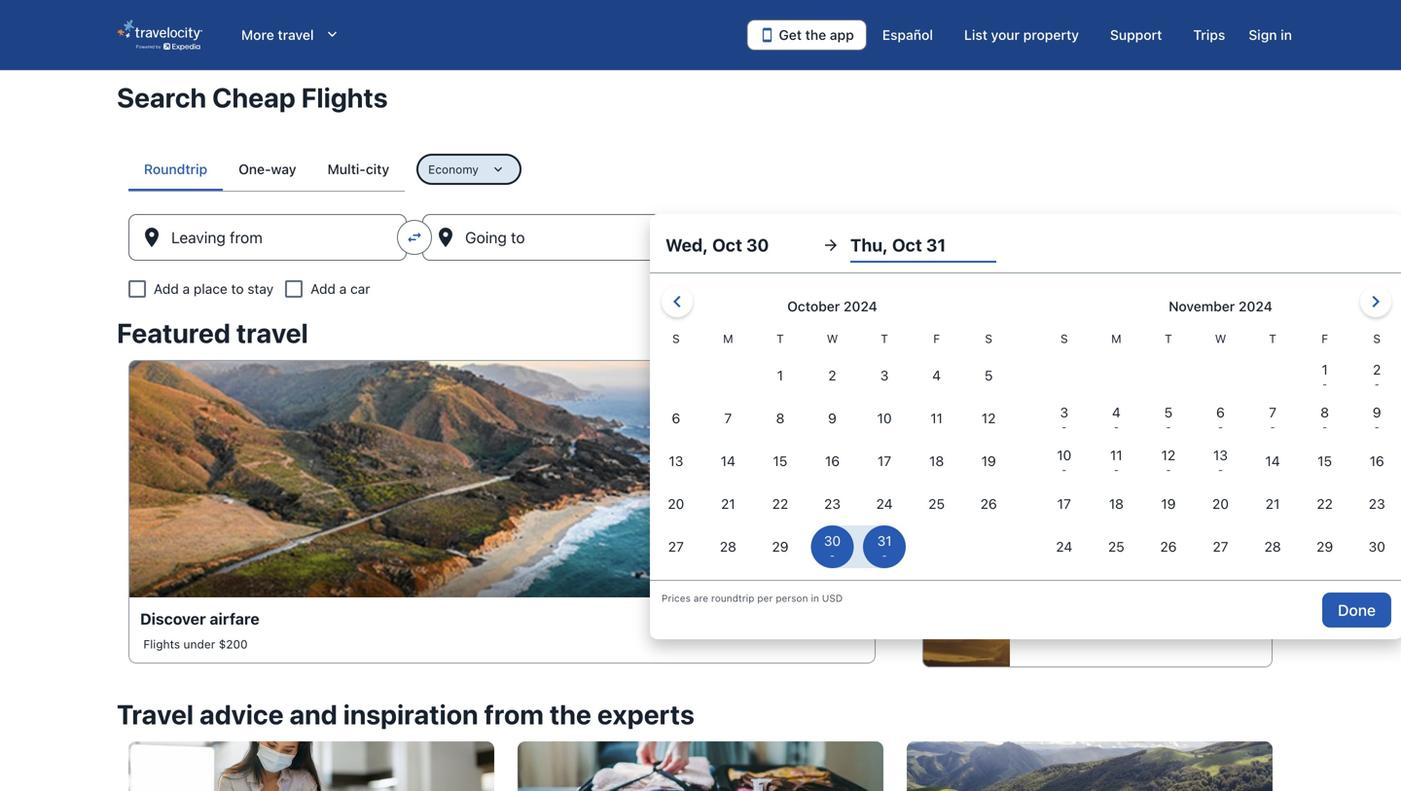 Task type: describe. For each thing, give the bounding box(es) containing it.
tab list inside main content
[[129, 148, 405, 191]]

economy button
[[417, 154, 522, 185]]

featured travel
[[117, 317, 308, 349]]

30 inside button
[[747, 235, 769, 256]]

up!
[[1087, 575, 1111, 593]]

are for prices
[[694, 593, 709, 604]]

support link
[[1095, 18, 1178, 53]]

trips
[[1194, 27, 1226, 43]]

get the app link
[[747, 19, 867, 51]]

done button
[[1323, 593, 1392, 628]]

31 inside button
[[849, 236, 865, 255]]

in inside dropdown button
[[1282, 27, 1293, 43]]

one-
[[239, 161, 271, 177]]

w for october
[[827, 332, 839, 346]]

prices are roundtrip per person in usd done
[[662, 593, 1377, 620]]

2 horizontal spatial to
[[1087, 396, 1102, 414]]

0 horizontal spatial your
[[992, 27, 1020, 43]]

more travel button
[[226, 18, 357, 53]]

thu,
[[851, 235, 889, 256]]

way
[[271, 161, 297, 177]]

oct 30 - oct 31
[[756, 236, 865, 255]]

español
[[883, 27, 934, 43]]

flights for discover airfare flights under $200
[[143, 638, 180, 651]]

place
[[194, 281, 228, 297]]

looking
[[1105, 555, 1161, 574]]

one-way
[[239, 161, 297, 177]]

car
[[351, 281, 370, 297]]

31 inside button
[[927, 235, 947, 256]]

and inside travel advice and inspiration from the experts region
[[290, 699, 338, 731]]

things
[[1022, 555, 1074, 574]]

one-way link
[[223, 148, 312, 191]]

destinations
[[1125, 459, 1192, 472]]

oct right -
[[819, 236, 845, 255]]

in inside prices are roundtrip per person in usd done
[[811, 593, 820, 604]]

on
[[1053, 443, 1067, 457]]

2 t from the left
[[881, 332, 889, 346]]

prices
[[662, 593, 691, 604]]

oct right thu,
[[893, 235, 923, 256]]

done
[[1339, 601, 1377, 620]]

support
[[1111, 27, 1163, 43]]

travel advice and inspiration from the experts region
[[105, 687, 1297, 792]]

oct 30 - oct 31 button
[[713, 214, 963, 261]]

3 t from the left
[[1166, 332, 1173, 346]]

per
[[758, 593, 773, 604]]

roundtrip
[[712, 593, 755, 604]]

previous month image
[[666, 290, 689, 314]]

roundtrip link
[[129, 148, 223, 191]]

wed, oct 30
[[666, 235, 769, 256]]

oct left -
[[756, 236, 781, 255]]

october
[[788, 298, 841, 314]]

your inside it's time to get away—up and away! book on american airlines for sweet deals to all your favorite destinations
[[1052, 459, 1077, 472]]

add a car
[[311, 281, 370, 297]]

advice
[[200, 699, 284, 731]]

and inside it's time to get away—up and away! book on american airlines for sweet deals to all your favorite destinations
[[1211, 396, 1239, 414]]

get
[[1106, 396, 1131, 414]]

november
[[1169, 298, 1236, 314]]

list
[[965, 27, 988, 43]]

thu, oct 31
[[851, 235, 947, 256]]

0 horizontal spatial to
[[231, 281, 244, 297]]

favorite
[[1080, 459, 1121, 472]]

multi-city link
[[312, 148, 405, 191]]

wed,
[[666, 235, 709, 256]]

featured
[[117, 317, 231, 349]]

1 s from the left
[[673, 332, 680, 346]]

october 2024
[[788, 298, 878, 314]]

roundtrip
[[144, 161, 208, 177]]

search
[[117, 81, 207, 113]]

cheap
[[212, 81, 296, 113]]

add for add a place to stay
[[154, 281, 179, 297]]

it's time to get away—up and away! book on american airlines for sweet deals to all your favorite destinations
[[1022, 396, 1253, 472]]

4 t from the left
[[1270, 332, 1277, 346]]

for
[[1169, 443, 1185, 457]]

booking
[[1022, 575, 1083, 593]]

m for november 2024
[[1112, 332, 1122, 346]]

thu, oct 31 button
[[851, 228, 997, 263]]

away—up
[[1135, 396, 1207, 414]]

up—and
[[1165, 555, 1226, 574]]

featured travel region
[[105, 306, 1297, 687]]

2024 for november 2024
[[1239, 298, 1273, 314]]

travel
[[117, 699, 194, 731]]

a for place
[[183, 281, 190, 297]]

deals
[[1224, 443, 1253, 457]]

multi-city
[[328, 161, 390, 177]]

away!
[[1022, 415, 1066, 434]]

experts
[[598, 699, 695, 731]]

airfare
[[210, 610, 260, 628]]

are for things
[[1077, 555, 1102, 574]]

-
[[808, 236, 815, 255]]

discover airfare flights under $200
[[140, 610, 260, 651]]

add for add a car
[[311, 281, 336, 297]]



Task type: locate. For each thing, give the bounding box(es) containing it.
s
[[673, 332, 680, 346], [986, 332, 993, 346], [1061, 332, 1069, 346], [1374, 332, 1382, 346]]

under
[[184, 638, 215, 651]]

1 horizontal spatial are
[[1077, 555, 1102, 574]]

31 right thu,
[[927, 235, 947, 256]]

español button
[[867, 18, 949, 53]]

swap origin and destination values image
[[406, 229, 424, 246]]

travel inside more travel dropdown button
[[278, 27, 314, 43]]

0 horizontal spatial f
[[934, 332, 941, 346]]

main content
[[0, 70, 1402, 792]]

and up deals
[[1211, 396, 1239, 414]]

the right from
[[550, 699, 592, 731]]

add left place on the left top
[[154, 281, 179, 297]]

m
[[723, 332, 734, 346], [1112, 332, 1122, 346]]

m up get
[[1112, 332, 1122, 346]]

travel
[[278, 27, 314, 43], [236, 317, 308, 349]]

t
[[777, 332, 784, 346], [881, 332, 889, 346], [1166, 332, 1173, 346], [1270, 332, 1277, 346]]

discover
[[140, 610, 206, 628]]

0 vertical spatial flights
[[302, 81, 388, 113]]

2024
[[844, 298, 878, 314], [1239, 298, 1273, 314]]

4 s from the left
[[1374, 332, 1382, 346]]

in
[[1282, 27, 1293, 43], [811, 593, 820, 604]]

1 horizontal spatial the
[[806, 27, 827, 43]]

1 horizontal spatial f
[[1322, 332, 1329, 346]]

get
[[779, 27, 802, 43]]

0 vertical spatial your
[[992, 27, 1020, 43]]

1 f from the left
[[934, 332, 941, 346]]

2 f from the left
[[1322, 332, 1329, 346]]

f for november 2024
[[1322, 332, 1329, 346]]

the right get
[[806, 27, 827, 43]]

city
[[366, 161, 390, 177]]

oct
[[713, 235, 743, 256], [893, 235, 923, 256], [756, 236, 781, 255], [819, 236, 845, 255]]

0 horizontal spatial a
[[183, 281, 190, 297]]

economy
[[429, 163, 479, 176]]

to left the stay
[[231, 281, 244, 297]]

more travel
[[241, 27, 314, 43]]

1 vertical spatial and
[[290, 699, 338, 731]]

f for october 2024
[[934, 332, 941, 346]]

0 vertical spatial in
[[1282, 27, 1293, 43]]

w
[[827, 332, 839, 346], [1216, 332, 1227, 346]]

1 horizontal spatial 31
[[927, 235, 947, 256]]

1 horizontal spatial in
[[1282, 27, 1293, 43]]

travel right more
[[278, 27, 314, 43]]

sign in button
[[1242, 18, 1301, 53]]

a left place on the left top
[[183, 281, 190, 297]]

in right sign
[[1282, 27, 1293, 43]]

are inside things are looking up—and booking up!
[[1077, 555, 1102, 574]]

search cheap flights
[[117, 81, 388, 113]]

2 2024 from the left
[[1239, 298, 1273, 314]]

0 horizontal spatial add
[[154, 281, 179, 297]]

2 w from the left
[[1216, 332, 1227, 346]]

1 w from the left
[[827, 332, 839, 346]]

sign
[[1249, 27, 1278, 43]]

2 s from the left
[[986, 332, 993, 346]]

1 vertical spatial travel
[[236, 317, 308, 349]]

in left usd
[[811, 593, 820, 604]]

main content containing search cheap flights
[[0, 70, 1402, 792]]

usd
[[823, 593, 843, 604]]

time
[[1050, 396, 1083, 414]]

travel for more travel
[[278, 27, 314, 43]]

add left car
[[311, 281, 336, 297]]

person
[[776, 593, 809, 604]]

31
[[927, 235, 947, 256], [849, 236, 865, 255]]

0 horizontal spatial flights
[[143, 638, 180, 651]]

m down wed, oct 30 button
[[723, 332, 734, 346]]

1 2024 from the left
[[844, 298, 878, 314]]

stay
[[248, 281, 274, 297]]

to left all
[[1022, 459, 1033, 472]]

1 horizontal spatial 2024
[[1239, 298, 1273, 314]]

it's
[[1022, 396, 1046, 414]]

the inside region
[[550, 699, 592, 731]]

travel down the stay
[[236, 317, 308, 349]]

add
[[154, 281, 179, 297], [311, 281, 336, 297]]

1 vertical spatial your
[[1052, 459, 1077, 472]]

travelocity logo image
[[117, 19, 203, 51]]

0 vertical spatial to
[[231, 281, 244, 297]]

your right list
[[992, 27, 1020, 43]]

0 horizontal spatial m
[[723, 332, 734, 346]]

0 horizontal spatial and
[[290, 699, 338, 731]]

and
[[1211, 396, 1239, 414], [290, 699, 338, 731]]

1 t from the left
[[777, 332, 784, 346]]

add a place to stay
[[154, 281, 274, 297]]

download the app button image
[[760, 27, 775, 43]]

a for car
[[339, 281, 347, 297]]

1 horizontal spatial flights
[[302, 81, 388, 113]]

2 add from the left
[[311, 281, 336, 297]]

1 vertical spatial to
[[1087, 396, 1102, 414]]

w down october 2024
[[827, 332, 839, 346]]

your
[[992, 27, 1020, 43], [1052, 459, 1077, 472]]

property
[[1024, 27, 1080, 43]]

more
[[241, 27, 274, 43]]

1 m from the left
[[723, 332, 734, 346]]

0 vertical spatial the
[[806, 27, 827, 43]]

sweet
[[1188, 443, 1220, 457]]

2024 for october 2024
[[844, 298, 878, 314]]

31 right -
[[849, 236, 865, 255]]

next month image
[[1365, 290, 1388, 314]]

m for october 2024
[[723, 332, 734, 346]]

0 horizontal spatial 2024
[[844, 298, 878, 314]]

1 horizontal spatial w
[[1216, 332, 1227, 346]]

0 horizontal spatial 30
[[747, 235, 769, 256]]

3 s from the left
[[1061, 332, 1069, 346]]

0 horizontal spatial 31
[[849, 236, 865, 255]]

2 vertical spatial to
[[1022, 459, 1033, 472]]

0 vertical spatial and
[[1211, 396, 1239, 414]]

airlines
[[1126, 443, 1166, 457]]

get the app
[[779, 27, 855, 43]]

from
[[484, 699, 544, 731]]

app
[[830, 27, 855, 43]]

are up up!
[[1077, 555, 1102, 574]]

2024 right october
[[844, 298, 878, 314]]

1 a from the left
[[183, 281, 190, 297]]

flights up the multi-
[[302, 81, 388, 113]]

a left car
[[339, 281, 347, 297]]

flights
[[302, 81, 388, 113], [143, 638, 180, 651]]

list your property
[[965, 27, 1080, 43]]

travel advice and inspiration from the experts
[[117, 699, 695, 731]]

flights down discover
[[143, 638, 180, 651]]

november 2024
[[1169, 298, 1273, 314]]

1 vertical spatial are
[[694, 593, 709, 604]]

$200
[[219, 638, 248, 651]]

2024 right november
[[1239, 298, 1273, 314]]

wed, oct 30 button
[[666, 228, 812, 263]]

are right 'prices'
[[694, 593, 709, 604]]

the
[[806, 27, 827, 43], [550, 699, 592, 731]]

things are looking up—and booking up!
[[1022, 555, 1226, 593]]

0 vertical spatial travel
[[278, 27, 314, 43]]

to left get
[[1087, 396, 1102, 414]]

30 inside button
[[785, 236, 804, 255]]

w down november 2024
[[1216, 332, 1227, 346]]

your down on
[[1052, 459, 1077, 472]]

0 horizontal spatial in
[[811, 593, 820, 604]]

2 m from the left
[[1112, 332, 1122, 346]]

are inside prices are roundtrip per person in usd done
[[694, 593, 709, 604]]

list your property link
[[949, 18, 1095, 53]]

and right advice
[[290, 699, 338, 731]]

to
[[231, 281, 244, 297], [1087, 396, 1102, 414], [1022, 459, 1033, 472]]

book
[[1022, 443, 1050, 457]]

1 horizontal spatial and
[[1211, 396, 1239, 414]]

1 horizontal spatial to
[[1022, 459, 1033, 472]]

2 a from the left
[[339, 281, 347, 297]]

trips link
[[1178, 18, 1242, 53]]

1 vertical spatial in
[[811, 593, 820, 604]]

inspiration
[[343, 699, 479, 731]]

1 horizontal spatial a
[[339, 281, 347, 297]]

0 vertical spatial are
[[1077, 555, 1102, 574]]

all
[[1037, 459, 1049, 472]]

multi-
[[328, 161, 366, 177]]

f
[[934, 332, 941, 346], [1322, 332, 1329, 346]]

1 horizontal spatial add
[[311, 281, 336, 297]]

a
[[183, 281, 190, 297], [339, 281, 347, 297]]

tab list containing roundtrip
[[129, 148, 405, 191]]

tab list
[[129, 148, 405, 191]]

1 add from the left
[[154, 281, 179, 297]]

w for november
[[1216, 332, 1227, 346]]

0 horizontal spatial are
[[694, 593, 709, 604]]

flights for search cheap flights
[[302, 81, 388, 113]]

sign in
[[1249, 27, 1293, 43]]

travel inside featured travel 'region'
[[236, 317, 308, 349]]

1 horizontal spatial 30
[[785, 236, 804, 255]]

1 horizontal spatial your
[[1052, 459, 1077, 472]]

1 horizontal spatial m
[[1112, 332, 1122, 346]]

0 horizontal spatial w
[[827, 332, 839, 346]]

american
[[1070, 443, 1122, 457]]

1 vertical spatial flights
[[143, 638, 180, 651]]

0 horizontal spatial the
[[550, 699, 592, 731]]

are
[[1077, 555, 1102, 574], [694, 593, 709, 604]]

flights inside discover airfare flights under $200
[[143, 638, 180, 651]]

1 vertical spatial the
[[550, 699, 592, 731]]

oct right wed,
[[713, 235, 743, 256]]

travel for featured travel
[[236, 317, 308, 349]]



Task type: vqa. For each thing, say whether or not it's contained in the screenshot.
2 TRAVELERS image
no



